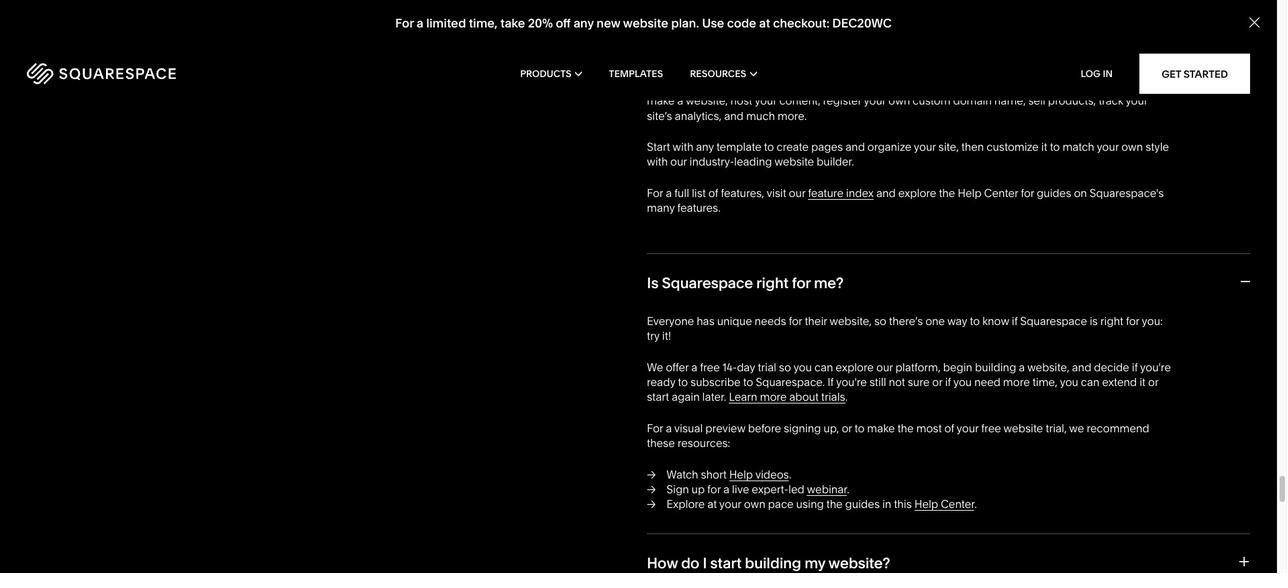 Task type: vqa. For each thing, say whether or not it's contained in the screenshot.
Decide at the right
yes



Task type: describe. For each thing, give the bounding box(es) containing it.
for a full list of features, visit our feature index
[[647, 186, 874, 200]]

for for for a limited time, take 20% off any new website plan. use code at checkout: dec20wc
[[395, 16, 414, 31]]

in
[[1103, 68, 1113, 80]]

still
[[870, 376, 886, 389]]

we offer a free 14-day trial so you can explore our platform, begin building a website, and decide if you're ready to subscribe to squarespace. if you're still not sure or if you need more time, you can extend it or start again later.
[[647, 361, 1171, 404]]

more.
[[778, 109, 807, 123]]

squarespace inside squarespace is an all-in-one content management system, or cms. with a single subscription, you can make a website, host your content, register your own custom domain name, sell products, track your site's analytics, and much more.
[[647, 79, 714, 92]]

center inside watch short help videos . sign up for a live expert-led webinar . explore at your own pace using the guides in this help center .
[[941, 498, 975, 512]]

a up analytics,
[[677, 94, 683, 107]]

feature index link
[[808, 186, 874, 200]]

an
[[727, 79, 740, 92]]

0 vertical spatial website
[[623, 16, 668, 31]]

industry-
[[690, 155, 734, 169]]

learn
[[729, 391, 757, 404]]

later.
[[702, 391, 726, 404]]

to up leading
[[764, 140, 774, 154]]

watch short help videos . sign up for a live expert-led webinar . explore at your own pace using the guides in this help center .
[[667, 468, 977, 512]]

and inside squarespace is an all-in-one content management system, or cms. with a single subscription, you can make a website, host your content, register your own custom domain name, sell products, track your site's analytics, and much more.
[[724, 109, 744, 123]]

1 horizontal spatial you're
[[1140, 361, 1171, 374]]

explore
[[667, 498, 705, 512]]

visual
[[674, 422, 703, 435]]

squarespace inside everyone has unique needs for their website, so there's one way to know if squarespace is right for you: try it!
[[1020, 315, 1087, 328]]

squarespace is an all-in-one content management system, or cms. with a single subscription, you can make a website, host your content, register your own custom domain name, sell products, track your site's analytics, and much more.
[[647, 79, 1162, 123]]

more inside 'we offer a free 14-day trial so you can explore our platform, begin building a website, and decide if you're ready to subscribe to squarespace. if you're still not sure or if you need more time, you can extend it or start again later.'
[[1003, 376, 1030, 389]]

for for for a visual preview before signing up, or to make the most of your free website trial, we recommend these resources:
[[647, 422, 663, 435]]

one inside squarespace is an all-in-one content management system, or cms. with a single subscription, you can make a website, host your content, register your own custom domain name, sell products, track your site's analytics, and much more.
[[771, 79, 791, 92]]

squarespace logo image
[[27, 63, 176, 85]]

domain
[[953, 94, 992, 107]]

0 horizontal spatial with
[[647, 155, 668, 169]]

template
[[716, 140, 762, 154]]

a left "full"
[[666, 186, 672, 200]]

host
[[731, 94, 752, 107]]

checkout:
[[773, 16, 830, 31]]

not
[[889, 376, 905, 389]]

the inside and explore the help center for guides on squarespace's many features.
[[939, 186, 955, 200]]

again
[[672, 391, 700, 404]]

for inside watch short help videos . sign up for a live expert-led webinar . explore at your own pace using the guides in this help center .
[[707, 483, 721, 497]]

or right the sure
[[932, 376, 943, 389]]

our inside 'we offer a free 14-day trial so you can explore our platform, begin building a website, and decide if you're ready to subscribe to squarespace. if you're still not sure or if you need more time, you can extend it or start again later.'
[[876, 361, 893, 374]]

dec20wc
[[832, 16, 892, 31]]

pages
[[811, 140, 843, 154]]

short
[[701, 468, 727, 482]]

need
[[974, 376, 1001, 389]]

and inside 'we offer a free 14-day trial so you can explore our platform, begin building a website, and decide if you're ready to subscribe to squarespace. if you're still not sure or if you need more time, you can extend it or start again later.'
[[1072, 361, 1091, 374]]

track
[[1099, 94, 1123, 107]]

get started link
[[1140, 54, 1250, 94]]

we
[[647, 361, 663, 374]]

0 horizontal spatial if
[[945, 376, 951, 389]]

site's
[[647, 109, 672, 123]]

videos
[[755, 468, 789, 482]]

for left the you:
[[1126, 315, 1140, 328]]

then
[[962, 140, 984, 154]]

start with any template to create pages and organize your site, then customize it to match your own style with our industry-leading website builder.
[[647, 140, 1169, 169]]

products button
[[520, 47, 582, 101]]

using
[[796, 498, 824, 512]]

to left match
[[1050, 140, 1060, 154]]

0 vertical spatial of
[[709, 186, 718, 200]]

site,
[[939, 140, 959, 154]]

help videos link
[[729, 468, 789, 482]]

20%
[[528, 16, 553, 31]]

how do i start building my website?
[[647, 555, 890, 573]]

started
[[1184, 67, 1228, 80]]

for a visual preview before signing up, or to make the most of your free website trial, we recommend these resources:
[[647, 422, 1149, 450]]

ready
[[647, 376, 675, 389]]

1 vertical spatial if
[[1132, 361, 1138, 374]]

website, inside everyone has unique needs for their website, so there's one way to know if squarespace is right for you: try it!
[[830, 315, 872, 328]]

or inside for a visual preview before signing up, or to make the most of your free website trial, we recommend these resources:
[[842, 422, 852, 435]]

a inside watch short help videos . sign up for a live expert-led webinar . explore at your own pace using the guides in this help center .
[[723, 483, 729, 497]]

webinar link
[[807, 483, 847, 497]]

1 horizontal spatial our
[[789, 186, 806, 200]]

website, inside squarespace is an all-in-one content management system, or cms. with a single subscription, you can make a website, host your content, register your own custom domain name, sell products, track your site's analytics, and much more.
[[686, 94, 728, 107]]

management
[[834, 79, 902, 92]]

right inside dropdown button
[[756, 274, 789, 292]]

resources button
[[690, 47, 757, 101]]

builder.
[[817, 155, 854, 169]]

squarespace's
[[1090, 186, 1164, 200]]

guides inside watch short help videos . sign up for a live expert-led webinar . explore at your own pace using the guides in this help center .
[[845, 498, 880, 512]]

get
[[1162, 67, 1181, 80]]

in-
[[758, 79, 771, 92]]

0 vertical spatial any
[[574, 16, 594, 31]]

watch
[[667, 468, 698, 482]]

it inside 'we offer a free 14-day trial so you can explore our platform, begin building a website, and decide if you're ready to subscribe to squarespace. if you're still not sure or if you need more time, you can extend it or start again later.'
[[1140, 376, 1146, 389]]

one inside everyone has unique needs for their website, so there's one way to know if squarespace is right for you: try it!
[[926, 315, 945, 328]]

how do i start building my website? button
[[647, 534, 1250, 574]]

any inside start with any template to create pages and organize your site, then customize it to match your own style with our industry-leading website builder.
[[696, 140, 714, 154]]

1 horizontal spatial help
[[915, 498, 938, 512]]

before
[[748, 422, 781, 435]]

everyone
[[647, 315, 694, 328]]

your right track
[[1126, 94, 1148, 107]]

make inside for a visual preview before signing up, or to make the most of your free website trial, we recommend these resources:
[[867, 422, 895, 435]]

a inside for a visual preview before signing up, or to make the most of your free website trial, we recommend these resources:
[[666, 422, 672, 435]]

sure
[[908, 376, 930, 389]]

up,
[[824, 422, 839, 435]]

the inside for a visual preview before signing up, or to make the most of your free website trial, we recommend these resources:
[[898, 422, 914, 435]]

make inside squarespace is an all-in-one content management system, or cms. with a single subscription, you can make a website, host your content, register your own custom domain name, sell products, track your site's analytics, and much more.
[[647, 94, 675, 107]]

there's
[[889, 315, 923, 328]]

live
[[732, 483, 749, 497]]

limited
[[426, 16, 466, 31]]

needs
[[755, 315, 786, 328]]

help center link
[[915, 498, 975, 512]]

your right match
[[1097, 140, 1119, 154]]

i
[[703, 555, 707, 573]]

off
[[556, 16, 571, 31]]

and explore the help center for guides on squarespace's many features.
[[647, 186, 1164, 215]]

your inside for a visual preview before signing up, or to make the most of your free website trial, we recommend these resources:
[[957, 422, 979, 435]]

about
[[789, 391, 819, 404]]

help inside and explore the help center for guides on squarespace's many features.
[[958, 186, 982, 200]]

name,
[[994, 94, 1026, 107]]

0 vertical spatial with
[[673, 140, 694, 154]]

squarespace logo link
[[27, 63, 272, 85]]

and inside and explore the help center for guides on squarespace's many features.
[[876, 186, 896, 200]]

start inside 'we offer a free 14-day trial so you can explore our platform, begin building a website, and decide if you're ready to subscribe to squarespace. if you're still not sure or if you need more time, you can extend it or start again later.'
[[647, 391, 669, 404]]

squarespace inside dropdown button
[[662, 274, 753, 292]]

free inside 'we offer a free 14-day trial so you can explore our platform, begin building a website, and decide if you're ready to subscribe to squarespace. if you're still not sure or if you need more time, you can extend it or start again later.'
[[700, 361, 720, 374]]

analytics,
[[675, 109, 722, 123]]

0 vertical spatial time,
[[469, 16, 498, 31]]

recommend
[[1087, 422, 1149, 435]]

guides inside and explore the help center for guides on squarespace's many features.
[[1037, 186, 1071, 200]]

code
[[727, 16, 756, 31]]

way
[[947, 315, 967, 328]]



Task type: locate. For each thing, give the bounding box(es) containing it.
more right need
[[1003, 376, 1030, 389]]

1 horizontal spatial so
[[874, 315, 887, 328]]

me?
[[814, 274, 844, 292]]

resources
[[690, 68, 746, 80]]

so up squarespace.
[[779, 361, 791, 374]]

own down "live"
[[744, 498, 766, 512]]

trial
[[758, 361, 776, 374]]

one up content,
[[771, 79, 791, 92]]

1 vertical spatial it
[[1140, 376, 1146, 389]]

0 vertical spatial start
[[647, 391, 669, 404]]

1 vertical spatial you're
[[836, 376, 867, 389]]

0 horizontal spatial more
[[760, 391, 787, 404]]

match
[[1063, 140, 1094, 154]]

customize
[[987, 140, 1039, 154]]

to down day
[[743, 376, 753, 389]]

at right code
[[759, 16, 770, 31]]

register
[[823, 94, 862, 107]]

of right the "most"
[[945, 422, 954, 435]]

a right begin
[[1019, 361, 1025, 374]]

the down webinar link
[[826, 498, 843, 512]]

website down create
[[775, 155, 814, 169]]

own for builder.
[[1122, 140, 1143, 154]]

own left style
[[1122, 140, 1143, 154]]

you're right if
[[836, 376, 867, 389]]

center inside and explore the help center for guides on squarespace's many features.
[[984, 186, 1018, 200]]

of right list
[[709, 186, 718, 200]]

for left me?
[[792, 274, 811, 292]]

1 vertical spatial with
[[647, 155, 668, 169]]

squarespace up analytics,
[[647, 79, 714, 92]]

1 horizontal spatial more
[[1003, 376, 1030, 389]]

cms.
[[959, 79, 986, 92]]

at inside watch short help videos . sign up for a live expert-led webinar . explore at your own pace using the guides in this help center .
[[708, 498, 717, 512]]

offer
[[666, 361, 689, 374]]

with right start
[[673, 140, 694, 154]]

0 vertical spatial make
[[647, 94, 675, 107]]

our
[[670, 155, 687, 169], [789, 186, 806, 200], [876, 361, 893, 374]]

2 horizontal spatial own
[[1122, 140, 1143, 154]]

your left site,
[[914, 140, 936, 154]]

system,
[[905, 79, 943, 92]]

0 vertical spatial free
[[700, 361, 720, 374]]

a
[[417, 16, 424, 31], [1013, 79, 1019, 92], [677, 94, 683, 107], [666, 186, 672, 200], [691, 361, 698, 374], [1019, 361, 1025, 374], [666, 422, 672, 435], [723, 483, 729, 497]]

can
[[1143, 79, 1162, 92], [815, 361, 833, 374], [1081, 376, 1100, 389]]

0 horizontal spatial building
[[745, 555, 801, 573]]

for down short
[[707, 483, 721, 497]]

2 vertical spatial website
[[1004, 422, 1043, 435]]

website, inside 'we offer a free 14-day trial so you can explore our platform, begin building a website, and decide if you're ready to subscribe to squarespace. if you're still not sure or if you need more time, you can extend it or start again later.'
[[1027, 361, 1070, 374]]

you down begin
[[953, 376, 972, 389]]

webinar
[[807, 483, 847, 497]]

2 vertical spatial can
[[1081, 376, 1100, 389]]

0 vertical spatial the
[[939, 186, 955, 200]]

0 vertical spatial more
[[1003, 376, 1030, 389]]

log             in link
[[1081, 68, 1113, 80]]

it!
[[662, 330, 671, 343]]

1 horizontal spatial at
[[759, 16, 770, 31]]

right
[[756, 274, 789, 292], [1100, 315, 1124, 328]]

website, right their
[[830, 315, 872, 328]]

with
[[673, 140, 694, 154], [647, 155, 668, 169]]

for down customize
[[1021, 186, 1034, 200]]

if down begin
[[945, 376, 951, 389]]

0 vertical spatial guides
[[1037, 186, 1071, 200]]

our inside start with any template to create pages and organize your site, then customize it to match your own style with our industry-leading website builder.
[[670, 155, 687, 169]]

at right explore
[[708, 498, 717, 512]]

at
[[759, 16, 770, 31], [708, 498, 717, 512]]

a up name, at the top right of page
[[1013, 79, 1019, 92]]

1 horizontal spatial time,
[[1033, 376, 1058, 389]]

time, left the take
[[469, 16, 498, 31]]

or right extend
[[1148, 376, 1159, 389]]

our up "full"
[[670, 155, 687, 169]]

building inside 'we offer a free 14-day trial so you can explore our platform, begin building a website, and decide if you're ready to subscribe to squarespace. if you're still not sure or if you need more time, you can extend it or start again later.'
[[975, 361, 1016, 374]]

can up if
[[815, 361, 833, 374]]

you're right decide
[[1140, 361, 1171, 374]]

1 vertical spatial our
[[789, 186, 806, 200]]

website right new
[[623, 16, 668, 31]]

1 vertical spatial at
[[708, 498, 717, 512]]

right up needs
[[756, 274, 789, 292]]

help up "live"
[[729, 468, 753, 482]]

center
[[984, 186, 1018, 200], [941, 498, 975, 512]]

squarespace
[[647, 79, 714, 92], [662, 274, 753, 292], [1020, 315, 1087, 328]]

your right the "most"
[[957, 422, 979, 435]]

right inside everyone has unique needs for their website, so there's one way to know if squarespace is right for you: try it!
[[1100, 315, 1124, 328]]

is inside everyone has unique needs for their website, so there's one way to know if squarespace is right for you: try it!
[[1090, 315, 1098, 328]]

0 horizontal spatial it
[[1041, 140, 1047, 154]]

1 vertical spatial can
[[815, 361, 833, 374]]

1 vertical spatial start
[[710, 555, 742, 573]]

is inside squarespace is an all-in-one content management system, or cms. with a single subscription, you can make a website, host your content, register your own custom domain name, sell products, track your site's analytics, and much more.
[[716, 79, 724, 92]]

subscribe
[[691, 376, 741, 389]]

2 vertical spatial our
[[876, 361, 893, 374]]

make
[[647, 94, 675, 107], [867, 422, 895, 435]]

or inside squarespace is an all-in-one content management system, or cms. with a single subscription, you can make a website, host your content, register your own custom domain name, sell products, track your site's analytics, and much more.
[[946, 79, 956, 92]]

1 horizontal spatial of
[[945, 422, 954, 435]]

everyone has unique needs for their website, so there's one way to know if squarespace is right for you: try it!
[[647, 315, 1163, 343]]

content
[[793, 79, 832, 92]]

1 vertical spatial more
[[760, 391, 787, 404]]

or
[[946, 79, 956, 92], [932, 376, 943, 389], [1148, 376, 1159, 389], [842, 422, 852, 435]]

1 horizontal spatial with
[[673, 140, 694, 154]]

signing
[[784, 422, 821, 435]]

plan.
[[671, 16, 699, 31]]

1 vertical spatial own
[[1122, 140, 1143, 154]]

0 vertical spatial at
[[759, 16, 770, 31]]

for a limited time, take 20% off any new website plan. use code at checkout: dec20wc
[[395, 16, 892, 31]]

one left way
[[926, 315, 945, 328]]

1 vertical spatial of
[[945, 422, 954, 435]]

try
[[647, 330, 660, 343]]

create
[[777, 140, 809, 154]]

for up the these
[[647, 422, 663, 435]]

new
[[597, 16, 620, 31]]

to right way
[[970, 315, 980, 328]]

more down squarespace.
[[760, 391, 787, 404]]

explore down start with any template to create pages and organize your site, then customize it to match your own style with our industry-leading website builder.
[[898, 186, 936, 200]]

guides left "in"
[[845, 498, 880, 512]]

how
[[647, 555, 678, 573]]

led
[[789, 483, 804, 497]]

if right know
[[1012, 315, 1018, 328]]

0 vertical spatial center
[[984, 186, 1018, 200]]

for inside dropdown button
[[792, 274, 811, 292]]

can down decide
[[1081, 376, 1100, 389]]

building inside dropdown button
[[745, 555, 801, 573]]

0 vertical spatial squarespace
[[647, 79, 714, 92]]

0 horizontal spatial of
[[709, 186, 718, 200]]

sign
[[667, 483, 689, 497]]

1 horizontal spatial is
[[1090, 315, 1098, 328]]

1 vertical spatial right
[[1100, 315, 1124, 328]]

building up need
[[975, 361, 1016, 374]]

start
[[647, 140, 670, 154]]

you up squarespace.
[[794, 361, 812, 374]]

2 vertical spatial own
[[744, 498, 766, 512]]

templates
[[609, 68, 663, 80]]

with down start
[[647, 155, 668, 169]]

to up the again
[[678, 376, 688, 389]]

2 horizontal spatial can
[[1143, 79, 1162, 92]]

help right this
[[915, 498, 938, 512]]

2 vertical spatial help
[[915, 498, 938, 512]]

products,
[[1048, 94, 1096, 107]]

squarespace.
[[756, 376, 825, 389]]

0 vertical spatial one
[[771, 79, 791, 92]]

own for help
[[744, 498, 766, 512]]

1 horizontal spatial website,
[[830, 315, 872, 328]]

0 horizontal spatial make
[[647, 94, 675, 107]]

squarespace up 'has'
[[662, 274, 753, 292]]

all-
[[742, 79, 758, 92]]

take
[[500, 16, 525, 31]]

for inside and explore the help center for guides on squarespace's many features.
[[1021, 186, 1034, 200]]

1 horizontal spatial if
[[1012, 315, 1018, 328]]

your down in-
[[755, 94, 777, 107]]

0 vertical spatial own
[[889, 94, 910, 107]]

2 vertical spatial the
[[826, 498, 843, 512]]

website inside for a visual preview before signing up, or to make the most of your free website trial, we recommend these resources:
[[1004, 422, 1043, 435]]

learn more about trials .
[[729, 391, 848, 404]]

trials
[[821, 391, 845, 404]]

visit
[[767, 186, 786, 200]]

website inside start with any template to create pages and organize your site, then customize it to match your own style with our industry-leading website builder.
[[775, 155, 814, 169]]

you:
[[1142, 315, 1163, 328]]

14-
[[723, 361, 737, 374]]

organize
[[868, 140, 912, 154]]

website, up trial,
[[1027, 361, 1070, 374]]

guides left on
[[1037, 186, 1071, 200]]

our up still at the right bottom of the page
[[876, 361, 893, 374]]

1 horizontal spatial own
[[889, 94, 910, 107]]

your down management
[[864, 94, 886, 107]]

so inside 'we offer a free 14-day trial so you can explore our platform, begin building a website, and decide if you're ready to subscribe to squarespace. if you're still not sure or if you need more time, you can extend it or start again later.'
[[779, 361, 791, 374]]

so left there's
[[874, 315, 887, 328]]

0 vertical spatial help
[[958, 186, 982, 200]]

website
[[623, 16, 668, 31], [775, 155, 814, 169], [1004, 422, 1043, 435]]

so for you
[[779, 361, 791, 374]]

center down customize
[[984, 186, 1018, 200]]

1 horizontal spatial center
[[984, 186, 1018, 200]]

time,
[[469, 16, 498, 31], [1033, 376, 1058, 389]]

and down host
[[724, 109, 744, 123]]

start down ready
[[647, 391, 669, 404]]

any right off
[[574, 16, 594, 31]]

to inside for a visual preview before signing up, or to make the most of your free website trial, we recommend these resources:
[[855, 422, 865, 435]]

much
[[746, 109, 775, 123]]

if up extend
[[1132, 361, 1138, 374]]

0 horizontal spatial you're
[[836, 376, 867, 389]]

0 horizontal spatial help
[[729, 468, 753, 482]]

a left "live"
[[723, 483, 729, 497]]

start right the i
[[710, 555, 742, 573]]

0 vertical spatial for
[[395, 16, 414, 31]]

0 vertical spatial website,
[[686, 94, 728, 107]]

for left limited
[[395, 16, 414, 31]]

your down "live"
[[719, 498, 741, 512]]

make up site's at the right top
[[647, 94, 675, 107]]

do
[[681, 555, 699, 573]]

own down system, at the right
[[889, 94, 910, 107]]

1 vertical spatial the
[[898, 422, 914, 435]]

building left my
[[745, 555, 801, 573]]

it right extend
[[1140, 376, 1146, 389]]

0 horizontal spatial can
[[815, 361, 833, 374]]

0 vertical spatial explore
[[898, 186, 936, 200]]

use
[[702, 16, 724, 31]]

1 vertical spatial help
[[729, 468, 753, 482]]

the left the "most"
[[898, 422, 914, 435]]

own inside squarespace is an all-in-one content management system, or cms. with a single subscription, you can make a website, host your content, register your own custom domain name, sell products, track your site's analytics, and much more.
[[889, 94, 910, 107]]

you up we
[[1060, 376, 1078, 389]]

0 horizontal spatial website,
[[686, 94, 728, 107]]

if inside everyone has unique needs for their website, so there's one way to know if squarespace is right for you: try it!
[[1012, 315, 1018, 328]]

resources:
[[678, 437, 730, 450]]

unique
[[717, 315, 752, 328]]

website,
[[686, 94, 728, 107], [830, 315, 872, 328], [1027, 361, 1070, 374]]

for inside for a visual preview before signing up, or to make the most of your free website trial, we recommend these resources:
[[647, 422, 663, 435]]

if
[[828, 376, 834, 389]]

2 horizontal spatial if
[[1132, 361, 1138, 374]]

0 horizontal spatial any
[[574, 16, 594, 31]]

is up decide
[[1090, 315, 1098, 328]]

so for there's
[[874, 315, 887, 328]]

start inside how do i start building my website? dropdown button
[[710, 555, 742, 573]]

more
[[1003, 376, 1030, 389], [760, 391, 787, 404]]

the inside watch short help videos . sign up for a live expert-led webinar . explore at your own pace using the guides in this help center .
[[826, 498, 843, 512]]

explore inside 'we offer a free 14-day trial so you can explore our platform, begin building a website, and decide if you're ready to subscribe to squarespace. if you're still not sure or if you need more time, you can extend it or start again later.'
[[836, 361, 874, 374]]

for
[[1021, 186, 1034, 200], [792, 274, 811, 292], [789, 315, 802, 328], [1126, 315, 1140, 328], [707, 483, 721, 497]]

in
[[882, 498, 891, 512]]

building
[[975, 361, 1016, 374], [745, 555, 801, 573]]

up
[[692, 483, 705, 497]]

center up how do i start building my website? dropdown button
[[941, 498, 975, 512]]

and right index
[[876, 186, 896, 200]]

1 horizontal spatial it
[[1140, 376, 1146, 389]]

with
[[988, 79, 1010, 92]]

0 vertical spatial it
[[1041, 140, 1047, 154]]

1 horizontal spatial one
[[926, 315, 945, 328]]

can inside squarespace is an all-in-one content management system, or cms. with a single subscription, you can make a website, host your content, register your own custom domain name, sell products, track your site's analytics, and much more.
[[1143, 79, 1162, 92]]

website?
[[829, 555, 890, 573]]

you
[[1122, 79, 1141, 92], [794, 361, 812, 374], [953, 376, 972, 389], [1060, 376, 1078, 389]]

the down site,
[[939, 186, 955, 200]]

any
[[574, 16, 594, 31], [696, 140, 714, 154]]

0 horizontal spatial the
[[826, 498, 843, 512]]

0 horizontal spatial website
[[623, 16, 668, 31]]

preview
[[706, 422, 745, 435]]

content,
[[779, 94, 820, 107]]

our right visit
[[789, 186, 806, 200]]

and up builder.
[[846, 140, 865, 154]]

is squarespace right for me?
[[647, 274, 844, 292]]

learn more about trials link
[[729, 391, 845, 404]]

1 horizontal spatial right
[[1100, 315, 1124, 328]]

custom
[[913, 94, 951, 107]]

0 horizontal spatial explore
[[836, 361, 874, 374]]

0 horizontal spatial guides
[[845, 498, 880, 512]]

it right customize
[[1041, 140, 1047, 154]]

1 vertical spatial free
[[981, 422, 1001, 435]]

so inside everyone has unique needs for their website, so there's one way to know if squarespace is right for you: try it!
[[874, 315, 887, 328]]

index
[[846, 186, 874, 200]]

these
[[647, 437, 675, 450]]

1 horizontal spatial explore
[[898, 186, 936, 200]]

own inside watch short help videos . sign up for a live expert-led webinar . explore at your own pace using the guides in this help center .
[[744, 498, 766, 512]]

a left limited
[[417, 16, 424, 31]]

decide
[[1094, 361, 1129, 374]]

my
[[805, 555, 825, 573]]

0 horizontal spatial so
[[779, 361, 791, 374]]

1 vertical spatial make
[[867, 422, 895, 435]]

1 vertical spatial one
[[926, 315, 945, 328]]

log             in
[[1081, 68, 1113, 80]]

or right up,
[[842, 422, 852, 435]]

to inside everyone has unique needs for their website, so there's one way to know if squarespace is right for you: try it!
[[970, 315, 980, 328]]

website left trial,
[[1004, 422, 1043, 435]]

0 vertical spatial can
[[1143, 79, 1162, 92]]

0 horizontal spatial free
[[700, 361, 720, 374]]

2 horizontal spatial website
[[1004, 422, 1043, 435]]

and left decide
[[1072, 361, 1091, 374]]

0 horizontal spatial at
[[708, 498, 717, 512]]

0 vertical spatial if
[[1012, 315, 1018, 328]]

so
[[874, 315, 887, 328], [779, 361, 791, 374]]

2 vertical spatial squarespace
[[1020, 315, 1087, 328]]

explore up still at the right bottom of the page
[[836, 361, 874, 374]]

0 vertical spatial building
[[975, 361, 1016, 374]]

any up 'industry-' on the right of the page
[[696, 140, 714, 154]]

a right offer
[[691, 361, 698, 374]]

help down then
[[958, 186, 982, 200]]

2 vertical spatial website,
[[1027, 361, 1070, 374]]

to right up,
[[855, 422, 865, 435]]

1 horizontal spatial the
[[898, 422, 914, 435]]

1 horizontal spatial free
[[981, 422, 1001, 435]]

your inside watch short help videos . sign up for a live expert-led webinar . explore at your own pace using the guides in this help center .
[[719, 498, 741, 512]]

you up track
[[1122, 79, 1141, 92]]

free up subscribe
[[700, 361, 720, 374]]

1 horizontal spatial start
[[710, 555, 742, 573]]

own inside start with any template to create pages and organize your site, then customize it to match your own style with our industry-leading website builder.
[[1122, 140, 1143, 154]]

help
[[958, 186, 982, 200], [729, 468, 753, 482], [915, 498, 938, 512]]

you inside squarespace is an all-in-one content management system, or cms. with a single subscription, you can make a website, host your content, register your own custom domain name, sell products, track your site's analytics, and much more.
[[1122, 79, 1141, 92]]

0 vertical spatial is
[[716, 79, 724, 92]]

style
[[1146, 140, 1169, 154]]

or left cms.
[[946, 79, 956, 92]]

1 horizontal spatial building
[[975, 361, 1016, 374]]

right left the you:
[[1100, 315, 1124, 328]]

1 vertical spatial guides
[[845, 498, 880, 512]]

time, inside 'we offer a free 14-day trial so you can explore our platform, begin building a website, and decide if you're ready to subscribe to squarespace. if you're still not sure or if you need more time, you can extend it or start again later.'
[[1033, 376, 1058, 389]]

1 horizontal spatial website
[[775, 155, 814, 169]]

of inside for a visual preview before signing up, or to make the most of your free website trial, we recommend these resources:
[[945, 422, 954, 435]]

many
[[647, 201, 675, 215]]

for up many
[[647, 186, 663, 200]]

2 horizontal spatial the
[[939, 186, 955, 200]]

1 vertical spatial time,
[[1033, 376, 1058, 389]]

full
[[674, 186, 689, 200]]

is left an
[[716, 79, 724, 92]]

0 vertical spatial right
[[756, 274, 789, 292]]

it inside start with any template to create pages and organize your site, then customize it to match your own style with our industry-leading website builder.
[[1041, 140, 1047, 154]]

explore inside and explore the help center for guides on squarespace's many features.
[[898, 186, 936, 200]]

is
[[647, 274, 659, 292]]

2 horizontal spatial our
[[876, 361, 893, 374]]

for left their
[[789, 315, 802, 328]]

free inside for a visual preview before signing up, or to make the most of your free website trial, we recommend these resources:
[[981, 422, 1001, 435]]

products
[[520, 68, 572, 80]]

2 vertical spatial for
[[647, 422, 663, 435]]

free down need
[[981, 422, 1001, 435]]

and inside start with any template to create pages and organize your site, then customize it to match your own style with our industry-leading website builder.
[[846, 140, 865, 154]]

1 vertical spatial squarespace
[[662, 274, 753, 292]]

for for for a full list of features, visit our feature index
[[647, 186, 663, 200]]

can right in
[[1143, 79, 1162, 92]]



